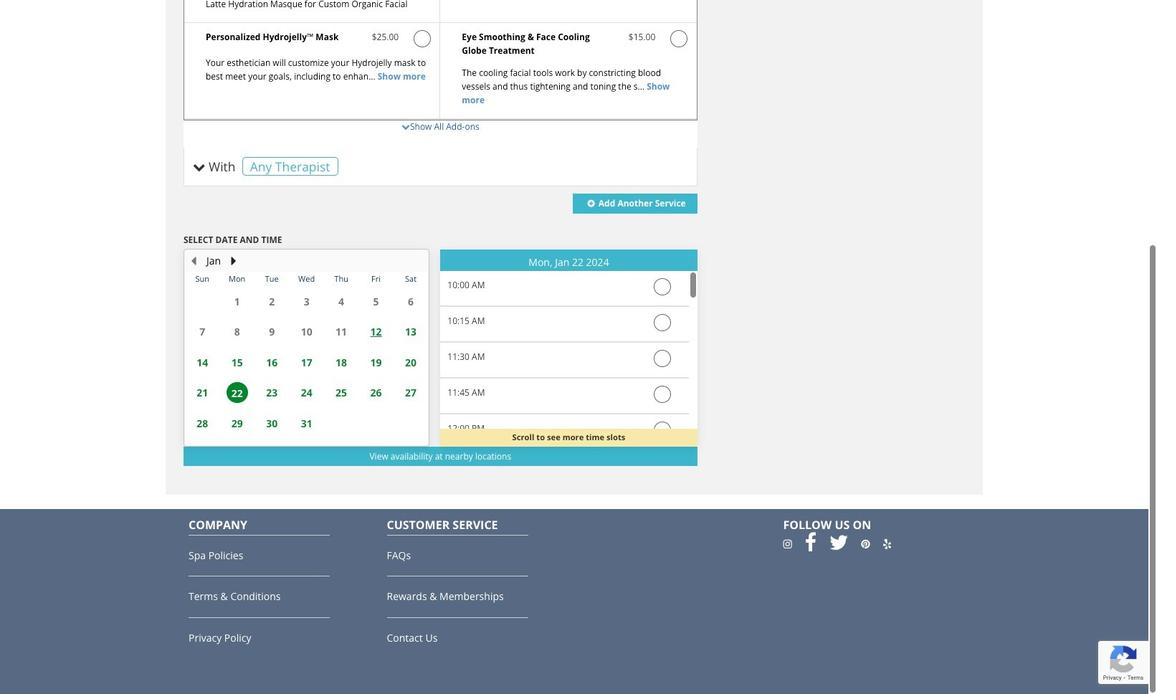 Task type: locate. For each thing, give the bounding box(es) containing it.
0 vertical spatial chec image
[[654, 278, 671, 295]]

heading
[[441, 257, 697, 268]]

1 chec image from the top
[[654, 278, 671, 295]]

group
[[441, 271, 689, 694]]

select day6 cell
[[255, 439, 289, 445]]

select day1 cell
[[324, 408, 359, 439]]

select day4 cell
[[185, 439, 220, 445]]

select day3 cell
[[394, 408, 428, 439]]

chec image
[[414, 30, 431, 47], [671, 30, 688, 47], [654, 314, 671, 331], [654, 350, 671, 367]]

select day5 cell
[[220, 439, 255, 445]]

1 vertical spatial chec image
[[654, 386, 671, 403]]

select day8 cell
[[324, 439, 359, 445]]

select day7 cell
[[289, 439, 324, 445]]

chec image
[[654, 278, 671, 295], [654, 386, 671, 403]]



Task type: describe. For each thing, give the bounding box(es) containing it.
select day31 cell
[[185, 286, 220, 317]]

select day10 cell
[[394, 439, 428, 445]]

select day2 cell
[[359, 408, 394, 439]]

select day9 cell
[[359, 439, 394, 445]]

chevron down image
[[402, 122, 410, 131]]

2 chec image from the top
[[654, 386, 671, 403]]



Task type: vqa. For each thing, say whether or not it's contained in the screenshot.
chec icon within the 60-Minute Custom Facial Add-onS group
no



